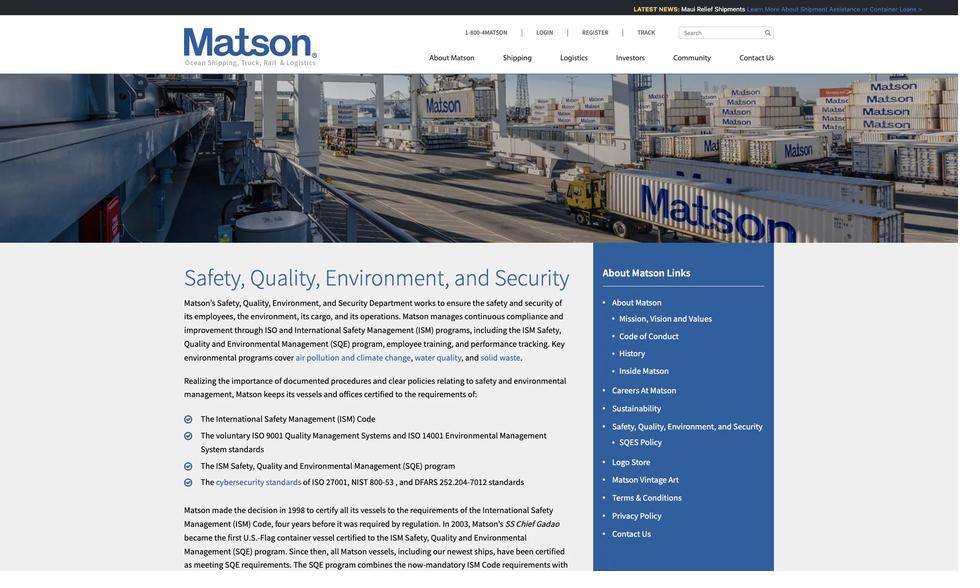 Task type: locate. For each thing, give the bounding box(es) containing it.
ships,
[[474, 547, 495, 558]]

change
[[385, 353, 411, 363]]

international
[[295, 325, 341, 336], [216, 414, 263, 425], [483, 505, 529, 516]]

international up the voluntary
[[216, 414, 263, 425]]

contact down search search field
[[740, 55, 765, 62]]

relating
[[437, 376, 465, 387]]

1 vertical spatial (sqe)
[[403, 461, 423, 472]]

matson down works
[[403, 311, 429, 322]]

vessel
[[313, 533, 335, 544]]

quality down the improvement
[[184, 339, 210, 350]]

contact
[[740, 55, 765, 62], [612, 529, 640, 540]]

quality down 'the international safety management (ism) code'
[[285, 431, 311, 442]]

realizing the importance of documented procedures and clear policies relating to safety and environmental management, matson keeps its vessels and offices certified to the requirements of:
[[184, 376, 566, 400]]

1 horizontal spatial standards
[[266, 478, 301, 488]]

its right keeps
[[286, 389, 295, 400]]

certified down was
[[336, 533, 366, 544]]

us down search "image"
[[766, 55, 774, 62]]

search image
[[765, 30, 771, 36]]

0 horizontal spatial international
[[216, 414, 263, 425]]

about matson up mission,
[[612, 298, 662, 309]]

quality inside the voluntary iso 9001 quality management systems and iso 14001 environmental management system standards
[[285, 431, 311, 442]]

matson down importance
[[236, 389, 262, 400]]

safety, quality, environment, and security
[[184, 264, 570, 292], [612, 422, 763, 433]]

contact us down privacy policy link
[[612, 529, 651, 540]]

1 vertical spatial contact us
[[612, 529, 651, 540]]

the up through
[[237, 311, 249, 322]]

careers at matson
[[612, 386, 677, 397]]

0 vertical spatial certified
[[364, 389, 394, 400]]

0 horizontal spatial contact us
[[612, 529, 651, 540]]

(ism)
[[416, 325, 434, 336], [337, 414, 355, 425], [233, 519, 251, 530]]

0 vertical spatial code
[[620, 331, 638, 342]]

the down system
[[201, 461, 214, 472]]

0 vertical spatial requirements
[[418, 389, 466, 400]]

then,
[[310, 547, 329, 558]]

1 horizontal spatial program
[[425, 461, 455, 472]]

environmental inside ss chief gadao became the first u.s.-flag container vessel certified to the ism safety, quality and environmental management (sqe) program. since then, all matson vessels, including our newest ships, have been certified as meeting sqe requirements. the sqe program combines the now-mandatory ism code requirements wi
[[474, 533, 527, 544]]

tracking.
[[519, 339, 550, 350]]

to up of: at left bottom
[[466, 376, 474, 387]]

the voluntary iso 9001 quality management systems and iso 14001 environmental management system standards
[[201, 431, 547, 455]]

environmental down .
[[514, 376, 566, 387]]

code down ships,
[[482, 560, 501, 571]]

1 horizontal spatial (sqe)
[[330, 339, 350, 350]]

0 vertical spatial safety
[[343, 325, 365, 336]]

security inside matson's safety, quality, environment, and security department works to ensure the safety and security of its employees, the environment, its cargo, and its operations. matson manages continuous compliance and improvement through iso and international safety management (ism) programs, including the ism safety, quality and environmental management (sqe) program, employee training, and performance tracking. key environmental programs cover
[[338, 298, 368, 309]]

us inside about matson links 'section'
[[642, 529, 651, 540]]

0 vertical spatial contact us link
[[726, 50, 774, 69]]

1 vertical spatial all
[[330, 547, 339, 558]]

privacy policy link
[[612, 511, 662, 522]]

iso inside matson's safety, quality, environment, and security department works to ensure the safety and security of its employees, the environment, its cargo, and its operations. matson manages continuous compliance and improvement through iso and international safety management (ism) programs, including the ism safety, quality and environmental management (sqe) program, employee training, and performance tracking. key environmental programs cover
[[265, 325, 277, 336]]

0 horizontal spatial environmental
[[184, 353, 237, 363]]

standards up in at the bottom left
[[266, 478, 301, 488]]

the
[[473, 298, 485, 309], [237, 311, 249, 322], [509, 325, 521, 336], [218, 376, 230, 387], [405, 389, 416, 400], [234, 505, 246, 516], [397, 505, 409, 516], [469, 505, 481, 516], [214, 533, 226, 544], [377, 533, 389, 544], [394, 560, 406, 571]]

privacy policy
[[612, 511, 662, 522]]

policy down terms & conditions link
[[640, 511, 662, 522]]

matson's right 2003,
[[472, 519, 504, 530]]

0 vertical spatial matson's
[[184, 298, 215, 309]]

manages
[[431, 311, 463, 322]]

policy
[[641, 437, 662, 448], [640, 511, 662, 522]]

to down required
[[368, 533, 375, 544]]

iso down the ism safety, quality and environmental management (sqe) program
[[312, 478, 325, 488]]

certified right been
[[536, 547, 565, 558]]

1 horizontal spatial code
[[482, 560, 501, 571]]

terms & conditions
[[612, 493, 682, 504]]

matson inside about matson link
[[451, 55, 475, 62]]

(sqe) up dfars
[[403, 461, 423, 472]]

0 horizontal spatial including
[[398, 547, 431, 558]]

&
[[636, 493, 641, 504]]

ism down by
[[390, 533, 403, 544]]

about matson down 1-
[[429, 55, 475, 62]]

water
[[415, 353, 435, 363]]

2 horizontal spatial security
[[734, 422, 763, 433]]

iso left the "14001"
[[408, 431, 421, 442]]

safety up of: at left bottom
[[475, 376, 497, 387]]

environmental inside matson's safety, quality, environment, and security department works to ensure the safety and security of its employees, the environment, its cargo, and its operations. matson manages continuous compliance and improvement through iso and international safety management (ism) programs, including the ism safety, quality and environmental management (sqe) program, employee training, and performance tracking. key environmental programs cover
[[227, 339, 280, 350]]

0 horizontal spatial all
[[330, 547, 339, 558]]

0 vertical spatial about matson
[[429, 55, 475, 62]]

community
[[674, 55, 711, 62]]

0 horizontal spatial security
[[338, 298, 368, 309]]

matson up vision
[[636, 298, 662, 309]]

air pollution and climate change , water quality , and solid waste .
[[296, 353, 523, 363]]

1 vertical spatial us
[[642, 529, 651, 540]]

requirements down been
[[502, 560, 551, 571]]

2 vertical spatial environment,
[[668, 422, 716, 433]]

pollution
[[307, 353, 340, 363]]

0 vertical spatial including
[[474, 325, 507, 336]]

1 vertical spatial safety
[[475, 376, 497, 387]]

27001,
[[326, 478, 350, 488]]

1 horizontal spatial contact us
[[740, 55, 774, 62]]

0 horizontal spatial about matson
[[429, 55, 475, 62]]

environmental inside realizing the importance of documented procedures and clear policies relating to safety and environmental management, matson keeps its vessels and offices certified to the requirements of:
[[514, 376, 566, 387]]

0 horizontal spatial safety
[[264, 414, 287, 425]]

procedures
[[331, 376, 371, 387]]

contact us down search "image"
[[740, 55, 774, 62]]

the inside the voluntary iso 9001 quality management systems and iso 14001 environmental management system standards
[[201, 431, 214, 442]]

environmental up have
[[474, 533, 527, 544]]

1 vertical spatial international
[[216, 414, 263, 425]]

requirements inside realizing the importance of documented procedures and clear policies relating to safety and environmental management, matson keeps its vessels and offices certified to the requirements of:
[[418, 389, 466, 400]]

1 vertical spatial including
[[398, 547, 431, 558]]

0 vertical spatial environmental
[[184, 353, 237, 363]]

made
[[212, 505, 232, 516]]

1 vertical spatial safety
[[264, 414, 287, 425]]

2 vertical spatial requirements
[[502, 560, 551, 571]]

certified inside realizing the importance of documented procedures and clear policies relating to safety and environmental management, matson keeps its vessels and offices certified to the requirements of:
[[364, 389, 394, 400]]

safety up gadao
[[531, 505, 553, 516]]

the down management,
[[201, 414, 214, 425]]

about matson link
[[429, 50, 489, 69], [612, 298, 662, 309]]

privacy
[[612, 511, 638, 522]]

1 vertical spatial policy
[[640, 511, 662, 522]]

the right made
[[234, 505, 246, 516]]

the up 2003,
[[469, 505, 481, 516]]

sqe
[[225, 560, 240, 571], [309, 560, 324, 571]]

us inside top menu navigation
[[766, 55, 774, 62]]

all up it
[[340, 505, 349, 516]]

None search field
[[679, 27, 774, 39]]

0 horizontal spatial us
[[642, 529, 651, 540]]

1 sqe from the left
[[225, 560, 240, 571]]

contact us
[[740, 55, 774, 62], [612, 529, 651, 540]]

program down then,
[[325, 560, 356, 571]]

shipping
[[503, 55, 532, 62]]

1 vertical spatial about matson link
[[612, 298, 662, 309]]

safety, quality, environment, and security inside about matson links 'section'
[[612, 422, 763, 433]]

2 vertical spatial international
[[483, 505, 529, 516]]

(ism) down offices
[[337, 414, 355, 425]]

1-800-4matson
[[465, 29, 508, 37]]

safety, inside ss chief gadao became the first u.s.-flag container vessel certified to the ism safety, quality and environmental management (sqe) program. since then, all matson vessels, including our newest ships, have been certified as meeting sqe requirements. the sqe program combines the now-mandatory ism code requirements wi
[[405, 533, 429, 544]]

international down cargo,
[[295, 325, 341, 336]]

documented
[[284, 376, 329, 387]]

and inside ss chief gadao became the first u.s.-flag container vessel certified to the ism safety, quality and environmental management (sqe) program. since then, all matson vessels, including our newest ships, have been certified as meeting sqe requirements. the sqe program combines the now-mandatory ism code requirements wi
[[459, 533, 472, 544]]

environmental up 27001,
[[300, 461, 353, 472]]

7012
[[470, 478, 487, 488]]

800-
[[470, 29, 482, 37], [370, 478, 385, 488]]

cargo,
[[311, 311, 333, 322]]

of up keeps
[[275, 376, 282, 387]]

requirements up in
[[410, 505, 459, 516]]

ism down the compliance
[[522, 325, 536, 336]]

1 vertical spatial code
[[357, 414, 376, 425]]

0 vertical spatial vessels
[[297, 389, 322, 400]]

0 horizontal spatial (sqe)
[[233, 547, 253, 558]]

the up vessels,
[[377, 533, 389, 544]]

0 horizontal spatial standards
[[229, 444, 264, 455]]

2 vertical spatial quality,
[[638, 422, 666, 433]]

standards down the voluntary
[[229, 444, 264, 455]]

to up manages in the left bottom of the page
[[438, 298, 445, 309]]

logo
[[612, 457, 630, 468]]

1 horizontal spatial matson's
[[472, 519, 504, 530]]

2 horizontal spatial (sqe)
[[403, 461, 423, 472]]

2003,
[[451, 519, 471, 530]]

1 vertical spatial quality,
[[243, 298, 271, 309]]

contact us link down privacy policy link
[[612, 529, 651, 540]]

ism
[[522, 325, 536, 336], [216, 461, 229, 472], [390, 533, 403, 544], [467, 560, 480, 571]]

logo store link
[[612, 457, 651, 468]]

top menu navigation
[[429, 50, 774, 69]]

(sqe) down the "first"
[[233, 547, 253, 558]]

matson down 1-
[[451, 55, 475, 62]]

(sqe) inside matson's safety, quality, environment, and security department works to ensure the safety and security of its employees, the environment, its cargo, and its operations. matson manages continuous compliance and improvement through iso and international safety management (ism) programs, including the ism safety, quality and environmental management (sqe) program, employee training, and performance tracking. key environmental programs cover
[[330, 339, 350, 350]]

1 horizontal spatial all
[[340, 505, 349, 516]]

1 vertical spatial about matson
[[612, 298, 662, 309]]

0 vertical spatial safety, quality, environment, and security
[[184, 264, 570, 292]]

safety up continuous
[[486, 298, 508, 309]]

of down mission,
[[640, 331, 647, 342]]

vessels inside matson made the decision in 1998 to certify all its vessels to the requirements of the international safety management (ism) code, four years before it was required by regulation. in 2003, matson's
[[361, 505, 386, 516]]

climate
[[357, 353, 383, 363]]

policy right sqes
[[641, 437, 662, 448]]

(ism) up the "first"
[[233, 519, 251, 530]]

international inside matson made the decision in 1998 to certify all its vessels to the requirements of the international safety management (ism) code, four years before it was required by regulation. in 2003, matson's
[[483, 505, 529, 516]]

vessels down documented
[[297, 389, 322, 400]]

standards
[[229, 444, 264, 455], [266, 478, 301, 488], [489, 478, 524, 488]]

safety
[[343, 325, 365, 336], [264, 414, 287, 425], [531, 505, 553, 516]]

2 vertical spatial code
[[482, 560, 501, 571]]

of inside realizing the importance of documented procedures and clear policies relating to safety and environmental management, matson keeps its vessels and offices certified to the requirements of:
[[275, 376, 282, 387]]

policy for privacy policy
[[640, 511, 662, 522]]

cover
[[274, 353, 294, 363]]

continuous
[[465, 311, 505, 322]]

0 vertical spatial (ism)
[[416, 325, 434, 336]]

safety up 9001
[[264, 414, 287, 425]]

Search search field
[[679, 27, 774, 39]]

about matson inside top menu navigation
[[429, 55, 475, 62]]

vessels inside realizing the importance of documented procedures and clear policies relating to safety and environmental management, matson keeps its vessels and offices certified to the requirements of:
[[297, 389, 322, 400]]

including up performance
[[474, 325, 507, 336]]

0 vertical spatial security
[[495, 264, 570, 292]]

1 horizontal spatial sqe
[[309, 560, 324, 571]]

vessels
[[297, 389, 322, 400], [361, 505, 386, 516]]

about inside top menu navigation
[[429, 55, 449, 62]]

matson vintage art
[[612, 475, 679, 486]]

safety inside matson made the decision in 1998 to certify all its vessels to the requirements of the international safety management (ism) code, four years before it was required by regulation. in 2003, matson's
[[531, 505, 553, 516]]

code up systems
[[357, 414, 376, 425]]

the for the international safety management (ism) code
[[201, 414, 214, 425]]

certified down clear
[[364, 389, 394, 400]]

0 vertical spatial contact
[[740, 55, 765, 62]]

management,
[[184, 389, 234, 400]]

policies
[[408, 376, 435, 387]]

1 vertical spatial requirements
[[410, 505, 459, 516]]

0 horizontal spatial about matson link
[[429, 50, 489, 69]]

history
[[620, 349, 645, 359]]

program,
[[352, 339, 385, 350]]

1 horizontal spatial including
[[474, 325, 507, 336]]

environmental right the "14001"
[[445, 431, 498, 442]]

0 horizontal spatial (ism)
[[233, 519, 251, 530]]

0 horizontal spatial 800-
[[370, 478, 385, 488]]

1 vertical spatial safety, quality, environment, and security
[[612, 422, 763, 433]]

1 horizontal spatial environment,
[[325, 264, 450, 292]]

2 horizontal spatial standards
[[489, 478, 524, 488]]

water quality link
[[415, 353, 461, 363]]

program up dfars
[[425, 461, 455, 472]]

iso
[[265, 325, 277, 336], [252, 431, 265, 442], [408, 431, 421, 442], [312, 478, 325, 488]]

0 vertical spatial about matson link
[[429, 50, 489, 69]]

2 vertical spatial (sqe)
[[233, 547, 253, 558]]

safety up program,
[[343, 325, 365, 336]]

1 horizontal spatial about matson link
[[612, 298, 662, 309]]

0 vertical spatial international
[[295, 325, 341, 336]]

contact us inside about matson links 'section'
[[612, 529, 651, 540]]

requirements
[[418, 389, 466, 400], [410, 505, 459, 516], [502, 560, 551, 571]]

requirements.
[[241, 560, 292, 571]]

0 horizontal spatial program
[[325, 560, 356, 571]]

including
[[474, 325, 507, 336], [398, 547, 431, 558]]

before
[[312, 519, 335, 530]]

management inside ss chief gadao became the first u.s.-flag container vessel certified to the ism safety, quality and environmental management (sqe) program. since then, all matson vessels, including our newest ships, have been certified as meeting sqe requirements. the sqe program combines the now-mandatory ism code requirements wi
[[184, 547, 231, 558]]

2 horizontal spatial code
[[620, 331, 638, 342]]

1 horizontal spatial us
[[766, 55, 774, 62]]

matson's up employees,
[[184, 298, 215, 309]]

0 vertical spatial policy
[[641, 437, 662, 448]]

security
[[525, 298, 553, 309]]

code up history
[[620, 331, 638, 342]]

9001
[[266, 431, 283, 442]]

employee
[[387, 339, 422, 350]]

the up system
[[201, 431, 214, 442]]

conduct
[[649, 331, 679, 342]]

environmental up the realizing
[[184, 353, 237, 363]]

of
[[555, 298, 562, 309], [640, 331, 647, 342], [275, 376, 282, 387], [303, 478, 310, 488], [460, 505, 467, 516]]

environmental
[[184, 353, 237, 363], [514, 376, 566, 387]]

1 horizontal spatial contact
[[740, 55, 765, 62]]

quality,
[[250, 264, 321, 292], [243, 298, 271, 309], [638, 422, 666, 433]]

sqe right meeting
[[225, 560, 240, 571]]

2 vertical spatial certified
[[536, 547, 565, 558]]

0 vertical spatial contact us
[[740, 55, 774, 62]]

standards right 7012
[[489, 478, 524, 488]]

0 vertical spatial all
[[340, 505, 349, 516]]

the up continuous
[[473, 298, 485, 309]]

iso down environment,
[[265, 325, 277, 336]]

contact us link
[[726, 50, 774, 69], [612, 529, 651, 540]]

requirements inside ss chief gadao became the first u.s.-flag container vessel certified to the ism safety, quality and environmental management (sqe) program. since then, all matson vessels, including our newest ships, have been certified as meeting sqe requirements. the sqe program combines the now-mandatory ism code requirements wi
[[502, 560, 551, 571]]

environmental up programs
[[227, 339, 280, 350]]

quality, inside matson's safety, quality, environment, and security department works to ensure the safety and security of its employees, the environment, its cargo, and its operations. matson manages continuous compliance and improvement through iso and international safety management (ism) programs, including the ism safety, quality and environmental management (sqe) program, employee training, and performance tracking. key environmental programs cover
[[243, 298, 271, 309]]

0 horizontal spatial contact us link
[[612, 529, 651, 540]]

standards inside the voluntary iso 9001 quality management systems and iso 14001 environmental management system standards
[[229, 444, 264, 455]]

policy for sqes policy
[[641, 437, 662, 448]]

1 horizontal spatial (ism)
[[337, 414, 355, 425]]

us down privacy policy link
[[642, 529, 651, 540]]

1 vertical spatial contact
[[612, 529, 640, 540]]

1 horizontal spatial security
[[495, 264, 570, 292]]

sqe down then,
[[309, 560, 324, 571]]

2 horizontal spatial environment,
[[668, 422, 716, 433]]

matson vintage art link
[[612, 475, 679, 486]]

2 vertical spatial (ism)
[[233, 519, 251, 530]]

all inside ss chief gadao became the first u.s.-flag container vessel certified to the ism safety, quality and environmental management (sqe) program. since then, all matson vessels, including our newest ships, have been certified as meeting sqe requirements. the sqe program combines the now-mandatory ism code requirements wi
[[330, 547, 339, 558]]

requirements inside matson made the decision in 1998 to certify all its vessels to the requirements of the international safety management (ism) code, four years before it was required by regulation. in 2003, matson's
[[410, 505, 459, 516]]

safety inside matson's safety, quality, environment, and security department works to ensure the safety and security of its employees, the environment, its cargo, and its operations. matson manages continuous compliance and improvement through iso and international safety management (ism) programs, including the ism safety, quality and environmental management (sqe) program, employee training, and performance tracking. key environmental programs cover
[[486, 298, 508, 309]]

contact us link down search "image"
[[726, 50, 774, 69]]

sqes policy link
[[620, 437, 662, 448]]

2 horizontal spatial international
[[483, 505, 529, 516]]

of up 2003,
[[460, 505, 467, 516]]

the left now-
[[394, 560, 406, 571]]

all right then,
[[330, 547, 339, 558]]

code,
[[253, 519, 273, 530]]

all
[[340, 505, 349, 516], [330, 547, 339, 558]]

safety inside realizing the importance of documented procedures and clear policies relating to safety and environmental management, matson keeps its vessels and offices certified to the requirements of:
[[475, 376, 497, 387]]

the left the "first"
[[214, 533, 226, 544]]

1 horizontal spatial contact us link
[[726, 50, 774, 69]]

0 horizontal spatial ,
[[396, 478, 398, 488]]

>
[[914, 5, 917, 13]]

the down since
[[294, 560, 307, 571]]

systems
[[361, 431, 391, 442]]

about matson link down 1-
[[429, 50, 489, 69]]

1 horizontal spatial international
[[295, 325, 341, 336]]

contact us inside top menu navigation
[[740, 55, 774, 62]]

1 vertical spatial security
[[338, 298, 368, 309]]

1 horizontal spatial safety
[[343, 325, 365, 336]]

1 horizontal spatial about matson
[[612, 298, 662, 309]]

cranes load and offload matson containers from the containership at the terminal. image
[[0, 59, 958, 243]]

track link
[[623, 29, 655, 37]]

1 vertical spatial matson's
[[472, 519, 504, 530]]

of down the ism safety, quality and environmental management (sqe) program
[[303, 478, 310, 488]]

matson left made
[[184, 505, 210, 516]]

matson's inside matson made the decision in 1998 to certify all its vessels to the requirements of the international safety management (ism) code, four years before it was required by regulation. in 2003, matson's
[[472, 519, 504, 530]]

(sqe) inside ss chief gadao became the first u.s.-flag container vessel certified to the ism safety, quality and environmental management (sqe) program. since then, all matson vessels, including our newest ships, have been certified as meeting sqe requirements. the sqe program combines the now-mandatory ism code requirements wi
[[233, 547, 253, 558]]

ism down system
[[216, 461, 229, 472]]

1 horizontal spatial vessels
[[361, 505, 386, 516]]

register link
[[568, 29, 623, 37]]

works
[[414, 298, 436, 309]]

(ism) up training,
[[416, 325, 434, 336]]

1 horizontal spatial safety, quality, environment, and security
[[612, 422, 763, 433]]

requirements down relating
[[418, 389, 466, 400]]

0 horizontal spatial sqe
[[225, 560, 240, 571]]

0 horizontal spatial safety, quality, environment, and security
[[184, 264, 570, 292]]

about matson link up mission,
[[612, 298, 662, 309]]

matson up combines
[[341, 547, 367, 558]]

its inside realizing the importance of documented procedures and clear policies relating to safety and environmental management, matson keeps its vessels and offices certified to the requirements of:
[[286, 389, 295, 400]]

1 vertical spatial environmental
[[514, 376, 566, 387]]

the international safety management (ism) code
[[201, 414, 376, 425]]

1 horizontal spatial environmental
[[514, 376, 566, 387]]

international up 'ss chief'
[[483, 505, 529, 516]]

management inside matson made the decision in 1998 to certify all its vessels to the requirements of the international safety management (ism) code, four years before it was required by regulation. in 2003, matson's
[[184, 519, 231, 530]]

careers at matson link
[[612, 386, 677, 397]]



Task type: vqa. For each thing, say whether or not it's contained in the screenshot.
ON
no



Task type: describe. For each thing, give the bounding box(es) containing it.
mission, vision and values
[[620, 313, 712, 324]]

container
[[277, 533, 311, 544]]

(ism) inside matson's safety, quality, environment, and security department works to ensure the safety and security of its employees, the environment, its cargo, and its operations. matson manages continuous compliance and improvement through iso and international safety management (ism) programs, including the ism safety, quality and environmental management (sqe) program, employee training, and performance tracking. key environmental programs cover
[[416, 325, 434, 336]]

employees,
[[194, 311, 235, 322]]

matson inside matson made the decision in 1998 to certify all its vessels to the requirements of the international safety management (ism) code, four years before it was required by regulation. in 2003, matson's
[[184, 505, 210, 516]]

environment, inside matson's safety, quality, environment, and security department works to ensure the safety and security of its employees, the environment, its cargo, and its operations. matson manages continuous compliance and improvement through iso and international safety management (ism) programs, including the ism safety, quality and environmental management (sqe) program, employee training, and performance tracking. key environmental programs cover
[[272, 298, 321, 309]]

history link
[[620, 349, 645, 359]]

environment, inside about matson links 'section'
[[668, 422, 716, 433]]

to up by
[[388, 505, 395, 516]]

community link
[[659, 50, 726, 69]]

waste
[[500, 353, 521, 363]]

1-800-4matson link
[[465, 29, 522, 37]]

investors link
[[602, 50, 659, 69]]

matson right at
[[650, 386, 677, 397]]

matson left links
[[632, 267, 665, 280]]

links
[[667, 267, 691, 280]]

matson's safety, quality, environment, and security department works to ensure the safety and security of its employees, the environment, its cargo, and its operations. matson manages continuous compliance and improvement through iso and international safety management (ism) programs, including the ism safety, quality and environmental management (sqe) program, employee training, and performance tracking. key environmental programs cover
[[184, 298, 565, 363]]

flag
[[260, 533, 275, 544]]

about matson inside 'section'
[[612, 298, 662, 309]]

the inside ss chief gadao became the first u.s.-flag container vessel certified to the ism safety, quality and environmental management (sqe) program. since then, all matson vessels, including our newest ships, have been certified as meeting sqe requirements. the sqe program combines the now-mandatory ism code requirements wi
[[294, 560, 307, 571]]

2 sqe from the left
[[309, 560, 324, 571]]

the down 'policies'
[[405, 389, 416, 400]]

about matson links section
[[582, 243, 786, 572]]

1-
[[465, 29, 470, 37]]

code inside ss chief gadao became the first u.s.-flag container vessel certified to the ism safety, quality and environmental management (sqe) program. since then, all matson vessels, including our newest ships, have been certified as meeting sqe requirements. the sqe program combines the now-mandatory ism code requirements wi
[[482, 560, 501, 571]]

2 horizontal spatial ,
[[461, 353, 464, 363]]

keeps
[[264, 389, 285, 400]]

sqes
[[620, 437, 639, 448]]

sustainability
[[612, 404, 661, 415]]

years
[[292, 519, 310, 530]]

since
[[289, 547, 308, 558]]

code inside about matson links 'section'
[[620, 331, 638, 342]]

the up management,
[[218, 376, 230, 387]]

air
[[296, 353, 305, 363]]

terms
[[612, 493, 634, 504]]

quality inside ss chief gadao became the first u.s.-flag container vessel certified to the ism safety, quality and environmental management (sqe) program. since then, all matson vessels, including our newest ships, have been certified as meeting sqe requirements. the sqe program combines the now-mandatory ism code requirements wi
[[431, 533, 457, 544]]

code of conduct link
[[620, 331, 679, 342]]

vessels,
[[369, 547, 396, 558]]

safety, quality, environment, and security link
[[612, 422, 763, 433]]

vintage
[[640, 475, 667, 486]]

its left operations.
[[350, 311, 359, 322]]

0 vertical spatial 800-
[[470, 29, 482, 37]]

to inside matson's safety, quality, environment, and security department works to ensure the safety and security of its employees, the environment, its cargo, and its operations. matson manages continuous compliance and improvement through iso and international safety management (ism) programs, including the ism safety, quality and environmental management (sqe) program, employee training, and performance tracking. key environmental programs cover
[[438, 298, 445, 309]]

offices
[[339, 389, 362, 400]]

sustainability link
[[612, 404, 661, 415]]

logo store
[[612, 457, 651, 468]]

0 horizontal spatial code
[[357, 414, 376, 425]]

voluntary
[[216, 431, 250, 442]]

of inside matson made the decision in 1998 to certify all its vessels to the requirements of the international safety management (ism) code, four years before it was required by regulation. in 2003, matson's
[[460, 505, 467, 516]]

matson inside matson's safety, quality, environment, and security department works to ensure the safety and security of its employees, the environment, its cargo, and its operations. matson manages continuous compliance and improvement through iso and international safety management (ism) programs, including the ism safety, quality and environmental management (sqe) program, employee training, and performance tracking. key environmental programs cover
[[403, 311, 429, 322]]

including inside matson's safety, quality, environment, and security department works to ensure the safety and security of its employees, the environment, its cargo, and its operations. matson manages continuous compliance and improvement through iso and international safety management (ism) programs, including the ism safety, quality and environmental management (sqe) program, employee training, and performance tracking. key environmental programs cover
[[474, 325, 507, 336]]

login link
[[522, 29, 568, 37]]

shipments
[[710, 5, 740, 13]]

safety, inside about matson links 'section'
[[612, 422, 637, 433]]

key
[[552, 339, 565, 350]]

the up made
[[201, 478, 214, 488]]

its left cargo,
[[301, 311, 309, 322]]

of inside matson's safety, quality, environment, and security department works to ensure the safety and security of its employees, the environment, its cargo, and its operations. matson manages continuous compliance and improvement through iso and international safety management (ism) programs, including the ism safety, quality and environmental management (sqe) program, employee training, and performance tracking. key environmental programs cover
[[555, 298, 562, 309]]

1 vertical spatial 800-
[[370, 478, 385, 488]]

the up by
[[397, 505, 409, 516]]

iso left 9001
[[252, 431, 265, 442]]

1 horizontal spatial ,
[[411, 353, 413, 363]]

regulation.
[[402, 519, 441, 530]]

program.
[[254, 547, 287, 558]]

about matson links
[[603, 267, 691, 280]]

1 vertical spatial contact us link
[[612, 529, 651, 540]]

of inside about matson links 'section'
[[640, 331, 647, 342]]

its up the improvement
[[184, 311, 193, 322]]

mandatory
[[426, 560, 466, 571]]

cybersecurity
[[216, 478, 264, 488]]

more
[[760, 5, 775, 13]]

14001
[[422, 431, 444, 442]]

required
[[359, 519, 390, 530]]

matson inside realizing the importance of documented procedures and clear policies relating to safety and environmental management, matson keeps its vessels and offices certified to the requirements of:
[[236, 389, 262, 400]]

latest
[[629, 5, 652, 13]]

the for the ism safety, quality and environmental management (sqe) program
[[201, 461, 214, 472]]

including inside ss chief gadao became the first u.s.-flag container vessel certified to the ism safety, quality and environmental management (sqe) program. since then, all matson vessels, including our newest ships, have been certified as meeting sqe requirements. the sqe program combines the now-mandatory ism code requirements wi
[[398, 547, 431, 558]]

safety inside matson's safety, quality, environment, and security department works to ensure the safety and security of its employees, the environment, its cargo, and its operations. matson manages continuous compliance and improvement through iso and international safety management (ism) programs, including the ism safety, quality and environmental management (sqe) program, employee training, and performance tracking. key environmental programs cover
[[343, 325, 365, 336]]

gadao
[[536, 519, 559, 530]]

0 vertical spatial quality,
[[250, 264, 321, 292]]

contact inside about matson links 'section'
[[612, 529, 640, 540]]

or
[[857, 5, 863, 13]]

first
[[228, 533, 242, 544]]

ss chief
[[505, 519, 534, 530]]

it
[[337, 519, 342, 530]]

quality inside matson's safety, quality, environment, and security department works to ensure the safety and security of its employees, the environment, its cargo, and its operations. matson manages continuous compliance and improvement through iso and international safety management (ism) programs, including the ism safety, quality and environmental management (sqe) program, employee training, and performance tracking. key environmental programs cover
[[184, 339, 210, 350]]

quality up cybersecurity standards link
[[257, 461, 283, 472]]

in
[[443, 519, 450, 530]]

and inside the voluntary iso 9001 quality management systems and iso 14001 environmental management system standards
[[393, 431, 406, 442]]

logistics
[[561, 55, 588, 62]]

solid
[[481, 353, 498, 363]]

matson up at
[[643, 366, 669, 377]]

the for the voluntary iso 9001 quality management systems and iso 14001 environmental management system standards
[[201, 431, 214, 442]]

nist
[[351, 478, 368, 488]]

store
[[632, 457, 651, 468]]

its inside matson made the decision in 1998 to certify all its vessels to the requirements of the international safety management (ism) code, four years before it was required by regulation. in 2003, matson's
[[350, 505, 359, 516]]

improvement
[[184, 325, 233, 336]]

security inside about matson links 'section'
[[734, 422, 763, 433]]

inside matson
[[620, 366, 669, 377]]

to right 1998
[[307, 505, 314, 516]]

international inside matson's safety, quality, environment, and security department works to ensure the safety and security of its employees, the environment, its cargo, and its operations. matson manages continuous compliance and improvement through iso and international safety management (ism) programs, including the ism safety, quality and environmental management (sqe) program, employee training, and performance tracking. key environmental programs cover
[[295, 325, 341, 336]]

in
[[279, 505, 286, 516]]

ism inside matson's safety, quality, environment, and security department works to ensure the safety and security of its employees, the environment, its cargo, and its operations. matson manages continuous compliance and improvement through iso and international safety management (ism) programs, including the ism safety, quality and environmental management (sqe) program, employee training, and performance tracking. key environmental programs cover
[[522, 325, 536, 336]]

mission, vision and values link
[[620, 313, 712, 324]]

4matson
[[482, 29, 508, 37]]

of:
[[468, 389, 477, 400]]

investors
[[617, 55, 645, 62]]

matson up terms
[[612, 475, 639, 486]]

assistance
[[824, 5, 856, 13]]

became
[[184, 533, 213, 544]]

compliance
[[507, 311, 548, 322]]

learn
[[742, 5, 758, 13]]

maui
[[677, 5, 690, 13]]

ism down ships,
[[467, 560, 480, 571]]

to inside ss chief gadao became the first u.s.-flag container vessel certified to the ism safety, quality and environmental management (sqe) program. since then, all matson vessels, including our newest ships, have been certified as meeting sqe requirements. the sqe program combines the now-mandatory ism code requirements wi
[[368, 533, 375, 544]]

careers
[[612, 386, 640, 397]]

values
[[689, 313, 712, 324]]

department
[[369, 298, 413, 309]]

safety for to
[[475, 376, 497, 387]]

environmental inside matson's safety, quality, environment, and security department works to ensure the safety and security of its employees, the environment, its cargo, and its operations. matson manages continuous compliance and improvement through iso and international safety management (ism) programs, including the ism safety, quality and environmental management (sqe) program, employee training, and performance tracking. key environmental programs cover
[[184, 353, 237, 363]]

1 vertical spatial certified
[[336, 533, 366, 544]]

1 vertical spatial (ism)
[[337, 414, 355, 425]]

been
[[516, 547, 534, 558]]

u.s.-
[[243, 533, 260, 544]]

safety for the
[[486, 298, 508, 309]]

the down the compliance
[[509, 325, 521, 336]]

all inside matson made the decision in 1998 to certify all its vessels to the requirements of the international safety management (ism) code, four years before it was required by regulation. in 2003, matson's
[[340, 505, 349, 516]]

matson's inside matson's safety, quality, environment, and security department works to ensure the safety and security of its employees, the environment, its cargo, and its operations. matson manages continuous compliance and improvement through iso and international safety management (ism) programs, including the ism safety, quality and environmental management (sqe) program, employee training, and performance tracking. key environmental programs cover
[[184, 298, 215, 309]]

conditions
[[643, 493, 682, 504]]

matson inside ss chief gadao became the first u.s.-flag container vessel certified to the ism safety, quality and environmental management (sqe) program. since then, all matson vessels, including our newest ships, have been certified as meeting sqe requirements. the sqe program combines the now-mandatory ism code requirements wi
[[341, 547, 367, 558]]

blue matson logo with ocean, shipping, truck, rail and logistics written beneath it. image
[[184, 28, 317, 67]]

was
[[344, 519, 358, 530]]

register
[[582, 29, 609, 37]]

four
[[275, 519, 290, 530]]

environmental inside the voluntary iso 9001 quality management systems and iso 14001 environmental management system standards
[[445, 431, 498, 442]]

to down clear
[[395, 389, 403, 400]]

quality
[[437, 353, 461, 363]]

at
[[641, 386, 649, 397]]

(ism) inside matson made the decision in 1998 to certify all its vessels to the requirements of the international safety management (ism) code, four years before it was required by regulation. in 2003, matson's
[[233, 519, 251, 530]]

mission,
[[620, 313, 649, 324]]

inside matson link
[[620, 366, 669, 377]]

0 vertical spatial environment,
[[325, 264, 450, 292]]

solid waste link
[[481, 353, 521, 363]]

the cybersecurity standards of iso 27001, nist 800-53 , and dfars 252.204-7012 standards
[[201, 478, 524, 488]]

now-
[[408, 560, 426, 571]]

program inside ss chief gadao became the first u.s.-flag container vessel certified to the ism safety, quality and environmental management (sqe) program. since then, all matson vessels, including our newest ships, have been certified as meeting sqe requirements. the sqe program combines the now-mandatory ism code requirements wi
[[325, 560, 356, 571]]

contact inside top menu navigation
[[740, 55, 765, 62]]

relief
[[692, 5, 708, 13]]

quality, inside about matson links 'section'
[[638, 422, 666, 433]]

1998
[[288, 505, 305, 516]]

by
[[392, 519, 400, 530]]

clear
[[389, 376, 406, 387]]

matson made the decision in 1998 to certify all its vessels to the requirements of the international safety management (ism) code, four years before it was required by regulation. in 2003, matson's
[[184, 505, 553, 530]]



